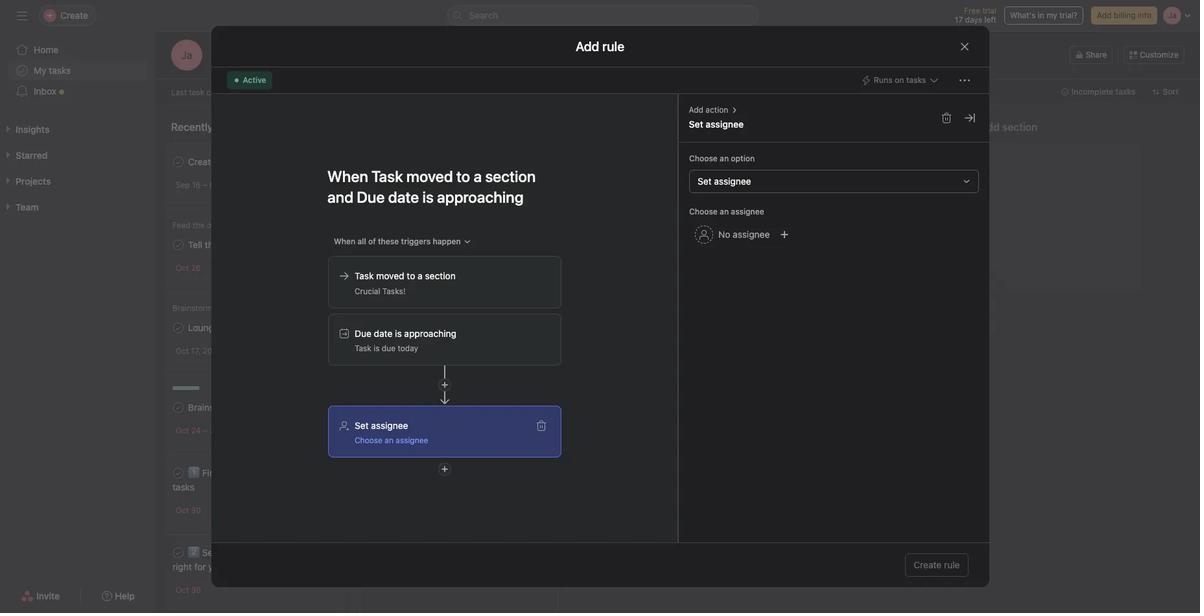 Task type: vqa. For each thing, say whether or not it's contained in the screenshot.
rightmost your
no



Task type: describe. For each thing, give the bounding box(es) containing it.
my inside global element
[[34, 65, 46, 76]]

0 horizontal spatial add task
[[446, 389, 483, 400]]

marketing
[[495, 316, 537, 327]]

completed
[[207, 87, 246, 97]]

create for create a new robot
[[188, 156, 216, 167]]

that's
[[303, 547, 327, 558]]

1 vertical spatial choose
[[689, 207, 718, 217]]

search
[[469, 10, 498, 21]]

2 vertical spatial an
[[385, 436, 393, 445]]

oct 26 button
[[176, 263, 201, 273]]

0 vertical spatial choose an assignee
[[689, 207, 764, 217]]

no
[[718, 229, 730, 240]]

all
[[357, 236, 366, 246]]

1 vertical spatial is
[[373, 343, 379, 353]]

oct down right
[[176, 586, 189, 595]]

add another trigger image
[[441, 381, 449, 389]]

2 vertical spatial set
[[354, 420, 368, 431]]

the right feed
[[193, 221, 205, 230]]

oct 17, 2024 –
[[176, 346, 231, 356]]

active
[[243, 75, 266, 85]]

0 vertical spatial california
[[215, 304, 250, 313]]

free
[[965, 6, 981, 16]]

meeting
[[422, 316, 456, 327]]

love
[[275, 239, 292, 250]]

due
[[382, 343, 395, 353]]

new
[[226, 156, 243, 167]]

nov
[[210, 180, 224, 190]]

to
[[407, 270, 415, 281]]

1,
[[462, 180, 468, 190]]

1 horizontal spatial add task button
[[573, 152, 739, 175]]

1 vertical spatial an
[[720, 207, 729, 217]]

sep 16 – nov 16
[[176, 180, 235, 190]]

list
[[213, 61, 228, 72]]

12:00am
[[407, 180, 438, 190]]

add billing info button
[[1092, 6, 1158, 25]]

25
[[398, 354, 408, 364]]

set assignee button
[[689, 170, 979, 193]]

runs on tasks
[[874, 75, 927, 85]]

using
[[275, 468, 298, 479]]

assignee inside dropdown button
[[714, 176, 751, 187]]

search button
[[447, 5, 759, 26]]

1 vertical spatial 26
[[210, 426, 219, 436]]

task up set assignee dropdown button
[[859, 158, 878, 169]]

list link
[[213, 61, 228, 78]]

create for create rule
[[914, 560, 942, 571]]

share button
[[1070, 46, 1113, 64]]

what's in my trial?
[[1011, 10, 1078, 20]]

0 vertical spatial set assignee
[[689, 119, 744, 130]]

task moved to a section
[[354, 270, 456, 281]]

completed checkbox for loungin' laguna lemon lime
[[171, 320, 186, 336]]

lime
[[290, 322, 310, 333]]

task for task moved to a section
[[354, 270, 374, 281]]

inbox link
[[8, 81, 148, 102]]

0 horizontal spatial on
[[248, 87, 257, 97]]

1 vertical spatial 2024
[[203, 346, 222, 356]]

free trial 17 days left
[[955, 6, 997, 25]]

oct 30 button for tasks
[[176, 506, 201, 516]]

date
[[374, 328, 392, 339]]

octopus
[[221, 239, 255, 250]]

find objective
[[395, 236, 454, 247]]

team
[[379, 330, 400, 341]]

1️⃣
[[188, 468, 200, 479]]

0 vertical spatial cola
[[252, 304, 268, 313]]

0 vertical spatial 26
[[191, 263, 201, 273]]

completed image for loungin' laguna lemon lime
[[171, 320, 186, 336]]

add task for rightmost the add task button
[[840, 158, 878, 169]]

when
[[334, 236, 355, 246]]

close side pane image
[[965, 113, 975, 123]]

0 vertical spatial brainstorm
[[173, 304, 213, 313]]

files link
[[339, 61, 359, 78]]

tasks inside my tasks link
[[49, 65, 71, 76]]

task right down arrow image
[[465, 389, 483, 400]]

ja button
[[171, 40, 202, 71]]

when all of these triggers happen button
[[328, 233, 477, 251]]

jan
[[447, 180, 460, 190]]

0 horizontal spatial 24
[[191, 426, 201, 436]]

oct left 17,
[[176, 346, 189, 356]]

sep
[[176, 180, 190, 190]]

laguna
[[226, 322, 257, 333]]

1 horizontal spatial find
[[395, 236, 413, 247]]

crucial
[[354, 286, 380, 296]]

30 for tasks
[[191, 506, 201, 516]]

add another action image
[[441, 465, 449, 473]]

hide sidebar image
[[17, 10, 27, 21]]

no assignee button
[[689, 223, 776, 246]]

tell the octopus you love them
[[188, 239, 316, 250]]

completed image for create a new robot
[[171, 154, 186, 170]]

oct down 1️⃣
[[176, 506, 189, 516]]

objective
[[415, 236, 454, 247]]

last task completed on oct 24
[[171, 87, 284, 97]]

completed checkbox for create
[[171, 154, 186, 170]]

last
[[171, 87, 187, 97]]

oct 26
[[176, 263, 201, 273]]

due date is approaching
[[354, 328, 456, 339]]

add section button
[[960, 115, 1043, 139]]

ja
[[181, 49, 192, 61]]

create rule
[[914, 560, 960, 571]]

1
[[522, 180, 526, 190]]

inbox
[[34, 86, 56, 97]]

what's
[[1011, 10, 1036, 20]]

second:
[[202, 547, 237, 558]]

oct 30 for tasks
[[176, 506, 201, 516]]

find inside 2️⃣ second: find the layout that's right for you
[[239, 547, 257, 558]]

completed checkbox for find
[[378, 234, 393, 250]]

– for sep 16 – nov 16
[[203, 180, 207, 190]]

completed image for tell the octopus you love them
[[171, 237, 186, 253]]

1 horizontal spatial 2024
[[470, 180, 490, 190]]

17,
[[191, 346, 201, 356]]

invite
[[36, 591, 60, 602]]

moved
[[376, 270, 404, 281]]

today
[[398, 343, 418, 353]]

completed image for 2️⃣ second: find the layout that's right for you
[[171, 546, 186, 561]]

add action button
[[689, 104, 729, 116]]

1 16 from the left
[[192, 180, 201, 190]]

happen
[[433, 236, 461, 246]]

oct 30 button for right
[[176, 586, 201, 595]]

recently assigned
[[171, 121, 259, 133]]

invite button
[[12, 585, 68, 608]]

set inside dropdown button
[[698, 176, 712, 187]]

tasks!
[[382, 286, 405, 296]]

oct up 1️⃣
[[176, 426, 189, 436]]

add action
[[689, 105, 729, 115]]

trash item image
[[942, 113, 952, 123]]

2️⃣
[[188, 547, 200, 558]]

days
[[966, 15, 983, 25]]



Task type: locate. For each thing, give the bounding box(es) containing it.
1 like. you liked this task image for tell the octopus you love them
[[322, 264, 330, 272]]

0 horizontal spatial a
[[218, 156, 223, 167]]

1 horizontal spatial section
[[1003, 121, 1038, 133]]

2 vertical spatial choose
[[354, 436, 382, 445]]

oct 30 button down 1️⃣
[[176, 506, 201, 516]]

a right "to"
[[418, 270, 422, 281]]

1 oct 30 from the top
[[176, 506, 201, 516]]

0 horizontal spatial 26
[[191, 263, 201, 273]]

0 horizontal spatial my
[[34, 65, 46, 76]]

octopus!
[[207, 221, 239, 230]]

section inside button
[[1003, 121, 1038, 133]]

2 completed checkbox from the top
[[171, 400, 186, 416]]

set assignee
[[689, 119, 744, 130], [698, 176, 751, 187], [354, 420, 408, 431]]

2024 right 1,
[[470, 180, 490, 190]]

3 completed image from the top
[[171, 466, 186, 481]]

create rule button
[[906, 554, 969, 577]]

california down oct 17, 2024 – button
[[236, 402, 276, 413]]

my tasks
[[213, 40, 265, 54]]

completed checkbox right the of
[[378, 234, 393, 250]]

0 vertical spatial an
[[720, 154, 729, 163]]

info
[[1138, 10, 1152, 20]]

30 for right
[[191, 586, 201, 595]]

2024
[[470, 180, 490, 190], [203, 346, 222, 356]]

Completed checkbox
[[171, 154, 186, 170], [378, 234, 393, 250], [171, 237, 186, 253]]

completed checkbox up sep
[[171, 154, 186, 170]]

1 vertical spatial set
[[698, 176, 712, 187]]

0 vertical spatial choose
[[689, 154, 718, 163]]

1 1 like. you liked this task image from the top
[[322, 264, 330, 272]]

add task up set assignee dropdown button
[[840, 158, 878, 169]]

1 horizontal spatial you
[[257, 239, 272, 250]]

set down add action 'button'
[[689, 119, 704, 130]]

the right the tell
[[205, 239, 218, 250]]

get
[[226, 468, 241, 479]]

–
[[203, 180, 207, 190], [441, 180, 445, 190], [224, 346, 229, 356], [410, 354, 414, 364], [203, 426, 208, 436]]

2 horizontal spatial add task button
[[771, 152, 937, 175]]

section right 'close side pane' icon
[[1003, 121, 1038, 133]]

the inside 2️⃣ second: find the layout that's right for you
[[259, 547, 273, 558]]

1 horizontal spatial choose an assignee
[[689, 207, 764, 217]]

2 oct 30 button from the top
[[176, 586, 201, 595]]

26
[[191, 263, 201, 273], [210, 426, 219, 436]]

0 horizontal spatial find
[[239, 547, 257, 558]]

2 1 like. you liked this task image from the top
[[322, 347, 330, 355]]

flavors up "expand" icon
[[300, 402, 328, 413]]

0 vertical spatial section
[[1003, 121, 1038, 133]]

0 vertical spatial set
[[689, 119, 704, 130]]

30
[[191, 506, 201, 516], [191, 586, 201, 595]]

remove action image
[[536, 421, 546, 431]]

feed the octopus!
[[173, 221, 239, 230]]

completed checkbox for 1️⃣ first: get started using my tasks
[[171, 466, 186, 481]]

brand meeting with the marketing team
[[379, 316, 537, 341]]

0 horizontal spatial 16
[[192, 180, 201, 190]]

triggers
[[401, 236, 431, 246]]

you inside 2️⃣ second: find the layout that's right for you
[[208, 562, 224, 573]]

oct 25 – 27
[[383, 354, 426, 364]]

– up first:
[[203, 426, 208, 436]]

27
[[417, 354, 426, 364]]

loungin' laguna lemon lime
[[188, 322, 310, 333]]

set assignee down choose an option
[[698, 176, 751, 187]]

1 vertical spatial my
[[300, 468, 313, 479]]

2 vertical spatial set assignee
[[354, 420, 408, 431]]

global element
[[0, 32, 156, 110]]

1 oct 30 button from the top
[[176, 506, 201, 516]]

expand image
[[321, 427, 329, 435]]

0 vertical spatial on
[[895, 75, 904, 85]]

oct 30 button
[[176, 506, 201, 516], [176, 586, 201, 595]]

0 horizontal spatial cola
[[252, 304, 268, 313]]

billing
[[1114, 10, 1136, 20]]

oct 30 down 1️⃣
[[176, 506, 201, 516]]

– left the jan
[[441, 180, 445, 190]]

due
[[354, 328, 371, 339]]

today
[[383, 180, 405, 190]]

4 completed checkbox from the top
[[171, 546, 186, 561]]

the left layout
[[259, 547, 273, 558]]

you down 'second:'
[[208, 562, 224, 573]]

of
[[368, 236, 376, 246]]

assignee inside dropdown button
[[733, 229, 770, 240]]

add
[[1098, 10, 1112, 20], [689, 105, 704, 115], [981, 121, 1000, 133], [643, 158, 660, 169], [840, 158, 857, 169], [446, 389, 463, 400]]

16
[[192, 180, 201, 190], [226, 180, 235, 190]]

0 vertical spatial 24
[[274, 87, 284, 97]]

0 vertical spatial you
[[257, 239, 272, 250]]

26 up first:
[[210, 426, 219, 436]]

oct down active
[[259, 87, 272, 97]]

1 vertical spatial 30
[[191, 586, 201, 595]]

completed checkbox left the tell
[[171, 237, 186, 253]]

you
[[257, 239, 272, 250], [208, 562, 224, 573]]

1 horizontal spatial a
[[418, 270, 422, 281]]

create a new robot
[[188, 156, 268, 167]]

completed image up sep
[[171, 154, 186, 170]]

– down laguna
[[224, 346, 229, 356]]

1 vertical spatial brainstorm california cola flavors
[[188, 402, 328, 413]]

1 vertical spatial oct 30 button
[[176, 586, 201, 595]]

1 horizontal spatial my
[[300, 468, 313, 479]]

0 horizontal spatial tasks
[[49, 65, 71, 76]]

1 vertical spatial on
[[248, 87, 257, 97]]

tasks inside runs on tasks dropdown button
[[907, 75, 927, 85]]

1 horizontal spatial is
[[395, 328, 402, 339]]

oct 30 for right
[[176, 586, 201, 595]]

california up laguna
[[215, 304, 250, 313]]

0 horizontal spatial is
[[373, 343, 379, 353]]

brainstorm up loungin'
[[173, 304, 213, 313]]

my tasks
[[34, 65, 71, 76]]

0 horizontal spatial 2024
[[203, 346, 222, 356]]

you left love
[[257, 239, 272, 250]]

my right using
[[300, 468, 313, 479]]

task up 'crucial'
[[354, 270, 374, 281]]

completed image up right
[[171, 546, 186, 561]]

tasks down home
[[49, 65, 71, 76]]

1 horizontal spatial 16
[[226, 180, 235, 190]]

1 vertical spatial completed image
[[171, 237, 186, 253]]

today 12:00am – jan 1, 2024
[[383, 180, 490, 190]]

set assignee right "expand" icon
[[354, 420, 408, 431]]

1 vertical spatial flavors
[[300, 402, 328, 413]]

1 button
[[520, 179, 539, 192]]

add task left choose an option
[[643, 158, 681, 169]]

1 horizontal spatial flavors
[[300, 402, 328, 413]]

1 vertical spatial choose an assignee
[[354, 436, 428, 445]]

– left 27 on the bottom left of the page
[[410, 354, 414, 364]]

option
[[731, 154, 755, 163]]

on down active
[[248, 87, 257, 97]]

robot
[[245, 156, 268, 167]]

what's in my trial? button
[[1005, 6, 1084, 25]]

board
[[244, 61, 269, 72]]

completed checkbox left loungin'
[[171, 320, 186, 336]]

search list box
[[447, 5, 759, 26]]

these
[[378, 236, 399, 246]]

task left choose an option
[[662, 158, 681, 169]]

close this dialog image
[[960, 41, 970, 52]]

tasks inside 1️⃣ first: get started using my tasks
[[173, 482, 195, 493]]

1 vertical spatial brainstorm
[[188, 402, 234, 413]]

the right with at the left of page
[[479, 316, 492, 327]]

1 vertical spatial you
[[208, 562, 224, 573]]

down arrow image
[[440, 366, 449, 404]]

oct
[[259, 87, 272, 97], [176, 263, 189, 273], [176, 346, 189, 356], [383, 354, 396, 364], [176, 426, 189, 436], [176, 506, 189, 516], [176, 586, 189, 595]]

1 vertical spatial set assignee
[[698, 176, 751, 187]]

completed image left 1️⃣
[[171, 466, 186, 481]]

0 vertical spatial a
[[218, 156, 223, 167]]

0 vertical spatial oct 30 button
[[176, 506, 201, 516]]

completed checkbox for 2️⃣ second: find the layout that's right for you
[[171, 546, 186, 561]]

brainstorm california cola flavors down oct 17, 2024 – button
[[188, 402, 328, 413]]

0 horizontal spatial add task button
[[368, 383, 550, 407]]

first:
[[202, 468, 223, 479]]

2 task from the top
[[354, 343, 371, 353]]

– left the nov
[[203, 180, 207, 190]]

task down due
[[354, 343, 371, 353]]

oct 30 down right
[[176, 586, 201, 595]]

completed image right the of
[[378, 234, 393, 250]]

add task for the middle the add task button
[[643, 158, 681, 169]]

completed image left loungin'
[[171, 320, 186, 336]]

oct down the due
[[383, 354, 396, 364]]

0 horizontal spatial section
[[425, 270, 456, 281]]

1 vertical spatial find
[[239, 547, 257, 558]]

1 vertical spatial 24
[[191, 426, 201, 436]]

0 vertical spatial is
[[395, 328, 402, 339]]

1 task from the top
[[354, 270, 374, 281]]

16 right sep
[[192, 180, 201, 190]]

set assignee inside dropdown button
[[698, 176, 751, 187]]

completed image
[[171, 154, 186, 170], [171, 237, 186, 253], [171, 466, 186, 481]]

tell
[[188, 239, 202, 250]]

2 horizontal spatial add task
[[840, 158, 878, 169]]

completed checkbox up oct 24 – 26
[[171, 400, 186, 416]]

0 vertical spatial my
[[34, 65, 46, 76]]

is down brand
[[395, 328, 402, 339]]

2 16 from the left
[[226, 180, 235, 190]]

a left new
[[218, 156, 223, 167]]

active button
[[227, 71, 272, 90]]

1 vertical spatial create
[[914, 560, 942, 571]]

the inside brand meeting with the marketing team
[[479, 316, 492, 327]]

1 horizontal spatial 24
[[274, 87, 284, 97]]

1 completed image from the top
[[171, 154, 186, 170]]

completed image
[[378, 234, 393, 250], [171, 320, 186, 336], [171, 400, 186, 416], [171, 546, 186, 561]]

trial
[[983, 6, 997, 16]]

2 30 from the top
[[191, 586, 201, 595]]

completed checkbox up right
[[171, 546, 186, 561]]

my tasks link
[[8, 60, 148, 81]]

approaching
[[404, 328, 456, 339]]

3 completed checkbox from the top
[[171, 466, 186, 481]]

oct 17, 2024 – button
[[176, 346, 279, 356]]

1 vertical spatial 1 like. you liked this task image
[[322, 347, 330, 355]]

0 horizontal spatial create
[[188, 156, 216, 167]]

2 vertical spatial completed image
[[171, 466, 186, 481]]

1 horizontal spatial tasks
[[173, 482, 195, 493]]

home
[[34, 44, 59, 55]]

brainstorm
[[173, 304, 213, 313], [188, 402, 234, 413]]

– for oct 24 – 26
[[203, 426, 208, 436]]

lemon
[[260, 322, 288, 333]]

1 like. you liked this task image
[[322, 264, 330, 272], [322, 347, 330, 355]]

runs
[[874, 75, 893, 85]]

task is due today
[[354, 343, 418, 353]]

right
[[173, 562, 192, 573]]

brainstorm up oct 24 – 26
[[188, 402, 234, 413]]

Add a name for this rule text field
[[319, 161, 561, 212]]

add inside 'button'
[[689, 105, 704, 115]]

is
[[395, 328, 402, 339], [373, 343, 379, 353]]

2️⃣ second: find the layout that's right for you
[[173, 547, 327, 573]]

0 horizontal spatial flavors
[[270, 304, 295, 313]]

24 up 1️⃣
[[191, 426, 201, 436]]

calendar link
[[285, 61, 323, 78]]

1 horizontal spatial 26
[[210, 426, 219, 436]]

board link
[[244, 61, 269, 78]]

1 vertical spatial oct 30
[[176, 586, 201, 595]]

set down choose an option
[[698, 176, 712, 187]]

2 completed image from the top
[[171, 237, 186, 253]]

task right last
[[189, 87, 204, 97]]

in
[[1038, 10, 1045, 20]]

1 vertical spatial task
[[354, 343, 371, 353]]

0 vertical spatial brainstorm california cola flavors
[[173, 304, 295, 313]]

1 like. you liked this task image for loungin' laguna lemon lime
[[322, 347, 330, 355]]

add task image
[[712, 122, 723, 132]]

no assignee
[[718, 229, 770, 240]]

1 horizontal spatial add task
[[643, 158, 681, 169]]

set right "expand" icon
[[354, 420, 368, 431]]

task for task is due today
[[354, 343, 371, 353]]

0 horizontal spatial you
[[208, 562, 224, 573]]

with
[[459, 316, 476, 327]]

my up inbox
[[34, 65, 46, 76]]

0 vertical spatial completed image
[[171, 154, 186, 170]]

0 vertical spatial 30
[[191, 506, 201, 516]]

share
[[1086, 50, 1107, 60]]

0 vertical spatial oct 30
[[176, 506, 201, 516]]

2 oct 30 from the top
[[176, 586, 201, 595]]

tasks right runs
[[907, 75, 927, 85]]

completed image up oct 24 – 26
[[171, 400, 186, 416]]

left
[[985, 15, 997, 25]]

california
[[215, 304, 250, 313], [236, 402, 276, 413]]

completed image for find objective
[[378, 234, 393, 250]]

1 vertical spatial california
[[236, 402, 276, 413]]

loungin'
[[188, 322, 224, 333]]

flavors
[[270, 304, 295, 313], [300, 402, 328, 413]]

2 horizontal spatial tasks
[[907, 75, 927, 85]]

brainstorm california cola flavors up laguna
[[173, 304, 295, 313]]

– for today 12:00am – jan 1, 2024
[[441, 180, 445, 190]]

24 right active 'button'
[[274, 87, 284, 97]]

oct down the tell
[[176, 263, 189, 273]]

add variable image
[[780, 230, 790, 240]]

0 vertical spatial flavors
[[270, 304, 295, 313]]

0 horizontal spatial choose an assignee
[[354, 436, 428, 445]]

30 down 1️⃣
[[191, 506, 201, 516]]

oct 30 button down right
[[176, 586, 201, 595]]

1 vertical spatial a
[[418, 270, 422, 281]]

1 horizontal spatial create
[[914, 560, 942, 571]]

cola
[[252, 304, 268, 313], [278, 402, 297, 413]]

task
[[354, 270, 374, 281], [354, 343, 371, 353]]

on inside dropdown button
[[895, 75, 904, 85]]

completed image left the tell
[[171, 237, 186, 253]]

calendar
[[285, 61, 323, 72]]

1 completed checkbox from the top
[[171, 320, 186, 336]]

started
[[243, 468, 273, 479]]

17
[[955, 15, 963, 25]]

my inside 1️⃣ first: get started using my tasks
[[300, 468, 313, 479]]

action
[[706, 105, 729, 115]]

completed image for 1️⃣ first: get started using my tasks
[[171, 466, 186, 481]]

home link
[[8, 40, 148, 60]]

on right runs
[[895, 75, 904, 85]]

create inside button
[[914, 560, 942, 571]]

1 horizontal spatial on
[[895, 75, 904, 85]]

– for oct 25 – 27
[[410, 354, 414, 364]]

tasks down 1️⃣
[[173, 482, 195, 493]]

0 vertical spatial task
[[354, 270, 374, 281]]

1 30 from the top
[[191, 506, 201, 516]]

26 down the tell
[[191, 263, 201, 273]]

1️⃣ first: get started using my tasks
[[173, 468, 313, 493]]

assignee
[[706, 119, 744, 130], [714, 176, 751, 187], [731, 207, 764, 217], [733, 229, 770, 240], [371, 420, 408, 431], [396, 436, 428, 445]]

2024 right 17,
[[203, 346, 222, 356]]

1 vertical spatial cola
[[278, 402, 297, 413]]

1 horizontal spatial cola
[[278, 402, 297, 413]]

flavors up 'lemon'
[[270, 304, 295, 313]]

choose an option
[[689, 154, 755, 163]]

for
[[194, 562, 206, 573]]

30 down for
[[191, 586, 201, 595]]

0 vertical spatial 1 like. you liked this task image
[[322, 264, 330, 272]]

add task down add another trigger image
[[446, 389, 483, 400]]

0 vertical spatial create
[[188, 156, 216, 167]]

completed image for brainstorm california cola flavors
[[171, 400, 186, 416]]

create left rule
[[914, 560, 942, 571]]

brand
[[395, 316, 420, 327]]

0 vertical spatial find
[[395, 236, 413, 247]]

1 vertical spatial section
[[425, 270, 456, 281]]

is left the due
[[373, 343, 379, 353]]

completed checkbox for tell
[[171, 237, 186, 253]]

tasks
[[49, 65, 71, 76], [907, 75, 927, 85], [173, 482, 195, 493]]

completed checkbox left 1️⃣
[[171, 466, 186, 481]]

set assignee down action
[[689, 119, 744, 130]]

when all of these triggers happen
[[334, 236, 461, 246]]

completed checkbox for brainstorm california cola flavors
[[171, 400, 186, 416]]

section right "to"
[[425, 270, 456, 281]]

0 vertical spatial 2024
[[470, 180, 490, 190]]

create up "sep 16 – nov 16"
[[188, 156, 216, 167]]

add task
[[643, 158, 681, 169], [840, 158, 878, 169], [446, 389, 483, 400]]

crucial tasks!
[[354, 286, 405, 296]]

16 right the nov
[[226, 180, 235, 190]]

Completed checkbox
[[171, 320, 186, 336], [171, 400, 186, 416], [171, 466, 186, 481], [171, 546, 186, 561]]



